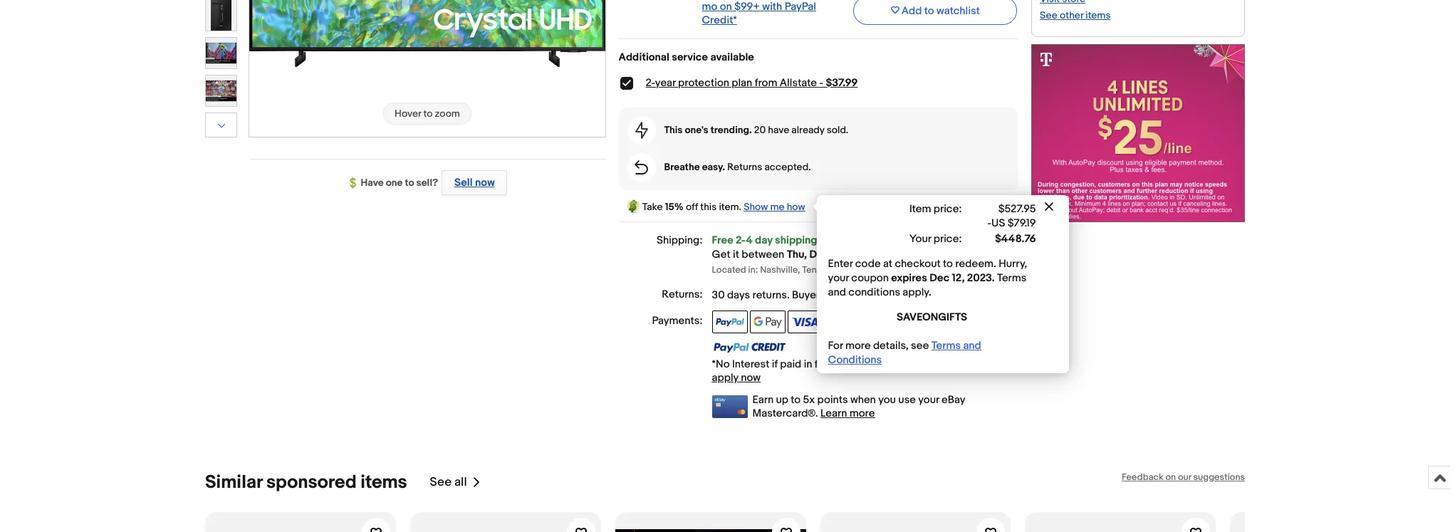 Task type: vqa. For each thing, say whether or not it's contained in the screenshot.
'time' on the left of the page
no



Task type: describe. For each thing, give the bounding box(es) containing it.
15%
[[665, 201, 684, 213]]

0 vertical spatial 2-
[[646, 76, 655, 90]]

add to watchlist button
[[854, 0, 1018, 25]]

points
[[818, 393, 848, 407]]

this
[[665, 124, 683, 136]]

samsung 55" class cu8000 crystal uhd 4k hdr smart led tv - 2023 model - picture 1 of 11 image
[[249, 0, 606, 67]]

conditions
[[828, 353, 882, 367]]

to inside free 2-4 day shipping get it between thu, dec 7 and sat, dec 9 to 10001 . see details located in: nashville, tennessee, united states
[[914, 248, 924, 262]]

mastercard®.
[[753, 407, 819, 420]]

day
[[755, 234, 773, 247]]

returns:
[[662, 288, 703, 301]]

sold.
[[827, 124, 849, 136]]

apply.
[[903, 286, 932, 299]]

add to watchlist
[[902, 4, 981, 17]]

hurry,
[[999, 257, 1028, 271]]

buyer
[[792, 289, 820, 302]]

see other items
[[1040, 9, 1111, 21]]

redeem.
[[956, 257, 997, 271]]

your inside earn up to 5x points when you use your ebay mastercard®.
[[919, 393, 940, 407]]

2023.
[[968, 271, 995, 285]]

to inside earn up to 5x points when you use your ebay mastercard®.
[[791, 393, 801, 407]]

0 horizontal spatial .
[[787, 289, 790, 302]]

see all
[[430, 476, 467, 490]]

20
[[754, 124, 766, 136]]

days
[[727, 289, 750, 302]]

$527.95
[[999, 202, 1037, 216]]

this
[[701, 201, 717, 213]]

how
[[787, 201, 806, 213]]

. inside free 2-4 day shipping get it between thu, dec 7 and sat, dec 9 to 10001 . see details located in: nashville, tennessee, united states
[[953, 248, 955, 262]]

earn up to 5x points when you use your ebay mastercard®.
[[753, 393, 966, 420]]

sell now link
[[438, 170, 508, 195]]

return
[[863, 289, 892, 302]]

our
[[1179, 472, 1192, 483]]

sell?
[[417, 177, 438, 189]]

item.
[[719, 201, 742, 213]]

picture 8 of 11 image
[[206, 76, 237, 106]]

suggestions
[[1194, 472, 1246, 483]]

learn
[[821, 407, 848, 420]]

*no interest if paid in full in 6 months on $99+.
[[712, 358, 936, 371]]

google pay image
[[750, 311, 786, 333]]

see details link
[[958, 248, 1012, 262]]

pays
[[822, 289, 845, 302]]

to right one
[[405, 177, 414, 189]]

sat,
[[861, 248, 880, 262]]

see for other
[[1040, 9, 1058, 21]]

see for terms
[[936, 358, 955, 371]]

details
[[979, 248, 1012, 262]]

take
[[643, 201, 663, 213]]

terms
[[957, 358, 985, 371]]

other
[[1060, 9, 1084, 21]]

accepted.
[[765, 161, 811, 173]]

items for similar sponsored items
[[361, 472, 407, 494]]

show me how
[[744, 201, 806, 213]]

terms and conditions link
[[828, 339, 982, 367]]

and inside terms and conditions apply.
[[828, 286, 847, 299]]

have
[[361, 177, 384, 189]]

master card image
[[826, 311, 862, 333]]

easy.
[[702, 161, 725, 173]]

2 horizontal spatial dec
[[930, 271, 950, 285]]

and inside 'see terms and apply now'
[[988, 358, 1006, 371]]

see other items link
[[1040, 9, 1111, 21]]

tennessee,
[[803, 264, 850, 276]]

available
[[711, 51, 754, 64]]

for more details, see
[[828, 339, 932, 353]]

feedback on our suggestions
[[1122, 472, 1246, 483]]

0 horizontal spatial dec
[[810, 248, 830, 262]]

30
[[712, 289, 725, 302]]

up
[[776, 393, 789, 407]]

additional
[[619, 51, 670, 64]]

see all link
[[430, 472, 481, 494]]

from
[[755, 76, 778, 90]]

breathe
[[665, 161, 700, 173]]

$37.99
[[826, 76, 858, 90]]

7
[[832, 248, 838, 262]]

protection
[[678, 76, 730, 90]]

sponsored
[[267, 472, 357, 494]]

See all text field
[[430, 476, 467, 490]]

paid
[[780, 358, 802, 371]]

me
[[771, 201, 785, 213]]

2- inside free 2-4 day shipping get it between thu, dec 7 and sat, dec 9 to 10001 . see details located in: nashville, tennessee, united states
[[736, 234, 746, 247]]

see terms and apply now link
[[712, 358, 1006, 385]]

price: for your price:
[[934, 232, 962, 246]]

at
[[884, 257, 893, 271]]

code
[[856, 257, 881, 271]]

10001
[[926, 248, 953, 262]]

9
[[905, 248, 912, 262]]

additional service available
[[619, 51, 754, 64]]

similar
[[205, 472, 262, 494]]

shipping inside free 2-4 day shipping get it between thu, dec 7 and sat, dec 9 to 10001 . see details located in: nashville, tennessee, united states
[[775, 234, 818, 247]]

see
[[911, 339, 929, 353]]

year
[[655, 76, 676, 90]]

allstate
[[780, 76, 817, 90]]

terms and conditions apply.
[[828, 271, 1027, 299]]

earn
[[753, 393, 774, 407]]

get
[[712, 248, 731, 262]]

american express image
[[864, 311, 900, 333]]

dollar sign image
[[350, 178, 361, 189]]

for
[[828, 339, 843, 353]]



Task type: locate. For each thing, give the bounding box(es) containing it.
1 price: from the top
[[934, 202, 962, 216]]

us
[[992, 217, 1006, 230]]

now up earn
[[741, 371, 761, 385]]

1 horizontal spatial in
[[832, 358, 841, 371]]

on down details,
[[891, 358, 903, 371]]

free 2-4 day shipping get it between thu, dec 7 and sat, dec 9 to 10001 . see details located in: nashville, tennessee, united states
[[712, 234, 1012, 276]]

0 vertical spatial shipping
[[775, 234, 818, 247]]

and right terms
[[988, 358, 1006, 371]]

for
[[848, 289, 860, 302]]

terms
[[998, 271, 1027, 285], [932, 339, 961, 353]]

your down the enter
[[828, 271, 849, 285]]

-
[[820, 76, 824, 90], [988, 217, 992, 230]]

see
[[1040, 9, 1058, 21], [958, 248, 977, 262], [936, 358, 955, 371], [430, 476, 452, 490]]

0 vertical spatial now
[[475, 176, 495, 190]]

have
[[768, 124, 790, 136]]

2- down additional at the top of the page
[[646, 76, 655, 90]]

on left "our"
[[1166, 472, 1177, 483]]

items right other
[[1086, 9, 1111, 21]]

and right 7
[[841, 248, 859, 262]]

$448.76
[[995, 232, 1037, 246]]

paypal image
[[712, 311, 748, 333]]

this one's trending. 20 have already sold.
[[665, 124, 849, 136]]

. left buyer
[[787, 289, 790, 302]]

it
[[733, 248, 740, 262]]

0 vertical spatial with details__icon image
[[635, 122, 648, 139]]

0 horizontal spatial terms
[[932, 339, 961, 353]]

*no
[[712, 358, 730, 371]]

price: up 10001
[[934, 232, 962, 246]]

visa image
[[788, 311, 824, 333]]

to inside button
[[925, 4, 935, 17]]

more left you
[[850, 407, 875, 420]]

1 horizontal spatial now
[[741, 371, 761, 385]]

with details__icon image
[[635, 122, 648, 139], [635, 160, 649, 175]]

expires dec 12, 2023.
[[892, 271, 995, 285]]

your
[[828, 271, 849, 285], [919, 393, 940, 407]]

dec up states
[[883, 248, 903, 262]]

plan
[[732, 76, 753, 90]]

see up 12, on the right
[[958, 248, 977, 262]]

0 horizontal spatial -
[[820, 76, 824, 90]]

in:
[[749, 264, 758, 276]]

2 price: from the top
[[934, 232, 962, 246]]

1 vertical spatial .
[[787, 289, 790, 302]]

to
[[925, 4, 935, 17], [405, 177, 414, 189], [914, 248, 924, 262], [943, 257, 953, 271], [791, 393, 801, 407]]

watchlist
[[937, 4, 981, 17]]

more up conditions
[[846, 339, 871, 353]]

see terms and apply now
[[712, 358, 1006, 385]]

0 horizontal spatial your
[[828, 271, 849, 285]]

terms down hurry,
[[998, 271, 1027, 285]]

1 vertical spatial -
[[988, 217, 992, 230]]

and left for
[[828, 286, 847, 299]]

0 vertical spatial items
[[1086, 9, 1111, 21]]

0 vertical spatial -
[[820, 76, 824, 90]]

4
[[746, 234, 753, 247]]

full
[[815, 358, 830, 371]]

1 horizontal spatial .
[[953, 248, 955, 262]]

enter code at checkout to redeem. hurry, your coupon
[[828, 257, 1028, 285]]

enter
[[828, 257, 853, 271]]

learn more link
[[821, 407, 875, 420]]

see for all
[[430, 476, 452, 490]]

6
[[843, 358, 849, 371]]

5x
[[803, 393, 815, 407]]

service
[[672, 51, 708, 64]]

take 15% off this item.
[[640, 201, 742, 213]]

0 vertical spatial price:
[[934, 202, 962, 216]]

see left terms
[[936, 358, 955, 371]]

item price:
[[910, 202, 962, 216]]

conditions
[[849, 286, 901, 299]]

in left full
[[804, 358, 813, 371]]

0 horizontal spatial 2-
[[646, 76, 655, 90]]

items for see other items
[[1086, 9, 1111, 21]]

in left 6
[[832, 358, 841, 371]]

payments:
[[652, 314, 703, 328]]

price: for item price:
[[934, 202, 962, 216]]

expires
[[892, 271, 928, 285]]

0 vertical spatial more
[[846, 339, 871, 353]]

see inside 'see terms and apply now'
[[936, 358, 955, 371]]

add
[[902, 4, 922, 17]]

united
[[852, 264, 879, 276]]

1 with details__icon image from the top
[[635, 122, 648, 139]]

to up expires dec 12, 2023.
[[943, 257, 953, 271]]

more
[[846, 339, 871, 353], [850, 407, 875, 420]]

shipping
[[775, 234, 818, 247], [894, 289, 936, 302]]

1 horizontal spatial your
[[919, 393, 940, 407]]

months
[[852, 358, 888, 371]]

$79.19
[[1008, 217, 1037, 230]]

picture 6 of 11 image
[[206, 0, 237, 31]]

1 horizontal spatial on
[[1166, 472, 1177, 483]]

see left the all
[[430, 476, 452, 490]]

1 in from the left
[[804, 358, 813, 371]]

price: right item
[[934, 202, 962, 216]]

0 vertical spatial terms
[[998, 271, 1027, 285]]

. up 12, on the right
[[953, 248, 955, 262]]

off
[[686, 201, 698, 213]]

and
[[841, 248, 859, 262], [828, 286, 847, 299], [964, 339, 982, 353], [988, 358, 1006, 371]]

and up terms
[[964, 339, 982, 353]]

1 vertical spatial terms
[[932, 339, 961, 353]]

terms inside terms and conditions
[[932, 339, 961, 353]]

terms for terms and conditions
[[932, 339, 961, 353]]

0 horizontal spatial on
[[891, 358, 903, 371]]

items
[[1086, 9, 1111, 21], [361, 472, 407, 494]]

0 horizontal spatial now
[[475, 176, 495, 190]]

main content containing add to watchlist
[[619, 0, 1069, 420]]

dec left 7
[[810, 248, 830, 262]]

0 vertical spatial on
[[891, 358, 903, 371]]

when
[[851, 393, 876, 407]]

now inside 'see terms and apply now'
[[741, 371, 761, 385]]

1 horizontal spatial 2-
[[736, 234, 746, 247]]

ebay mastercard image
[[712, 395, 748, 418]]

shipping down expires
[[894, 289, 936, 302]]

to right '9'
[[914, 248, 924, 262]]

- inside $527.95 -us $79.19
[[988, 217, 992, 230]]

all
[[455, 476, 467, 490]]

0 vertical spatial your
[[828, 271, 849, 285]]

0 horizontal spatial shipping
[[775, 234, 818, 247]]

use
[[899, 393, 916, 407]]

with details__icon image left this
[[635, 122, 648, 139]]

1 vertical spatial your
[[919, 393, 940, 407]]

1 horizontal spatial items
[[1086, 9, 1111, 21]]

and inside terms and conditions
[[964, 339, 982, 353]]

advertisement region
[[1032, 44, 1246, 222]]

more for for
[[846, 339, 871, 353]]

$99+.
[[905, 358, 933, 371]]

with details__icon image for this
[[635, 122, 648, 139]]

terms right see
[[932, 339, 961, 353]]

items left see all
[[361, 472, 407, 494]]

2 with details__icon image from the top
[[635, 160, 649, 175]]

1 vertical spatial more
[[850, 407, 875, 420]]

to right add
[[925, 4, 935, 17]]

dec left 12, on the right
[[930, 271, 950, 285]]

now right sell
[[475, 176, 495, 190]]

- left $37.99
[[820, 76, 824, 90]]

with details__icon image for breathe
[[635, 160, 649, 175]]

checkout
[[895, 257, 941, 271]]

ebay
[[942, 393, 966, 407]]

sell
[[455, 176, 473, 190]]

show me how button
[[744, 198, 806, 213]]

terms inside terms and conditions apply.
[[998, 271, 1027, 285]]

main content
[[619, 0, 1069, 420]]

details,
[[874, 339, 909, 353]]

more for learn
[[850, 407, 875, 420]]

1 vertical spatial now
[[741, 371, 761, 385]]

and inside free 2-4 day shipping get it between thu, dec 7 and sat, dec 9 to 10001 . see details located in: nashville, tennessee, united states
[[841, 248, 859, 262]]

saveongifts
[[897, 311, 968, 324]]

0 horizontal spatial items
[[361, 472, 407, 494]]

paypal credit image
[[712, 342, 786, 354]]

1 horizontal spatial shipping
[[894, 289, 936, 302]]

1 vertical spatial price:
[[934, 232, 962, 246]]

interest
[[733, 358, 770, 371]]

similar sponsored items
[[205, 472, 407, 494]]

1 vertical spatial on
[[1166, 472, 1177, 483]]

1 vertical spatial with details__icon image
[[635, 160, 649, 175]]

2- up it
[[736, 234, 746, 247]]

feedback on our suggestions link
[[1122, 472, 1246, 483]]

breathe easy. returns accepted.
[[665, 161, 811, 173]]

discover image
[[902, 311, 938, 333]]

0 vertical spatial .
[[953, 248, 955, 262]]

item
[[910, 202, 932, 216]]

your inside 'enter code at checkout to redeem. hurry, your coupon'
[[828, 271, 849, 285]]

2 in from the left
[[832, 358, 841, 371]]

with details__icon image left breathe
[[635, 160, 649, 175]]

nashville,
[[761, 264, 801, 276]]

trending.
[[711, 124, 752, 136]]

to inside 'enter code at checkout to redeem. hurry, your coupon'
[[943, 257, 953, 271]]

show
[[744, 201, 768, 213]]

shipping up thu,
[[775, 234, 818, 247]]

see inside free 2-4 day shipping get it between thu, dec 7 and sat, dec 9 to 10001 . see details located in: nashville, tennessee, united states
[[958, 248, 977, 262]]

free
[[712, 234, 734, 247]]

see left other
[[1040, 9, 1058, 21]]

picture 7 of 11 image
[[206, 38, 237, 68]]

terms for terms and conditions apply.
[[998, 271, 1027, 285]]

your right use
[[919, 393, 940, 407]]

1 horizontal spatial -
[[988, 217, 992, 230]]

$527.95 -us $79.19
[[988, 202, 1037, 230]]

1 vertical spatial items
[[361, 472, 407, 494]]

.
[[953, 248, 955, 262], [787, 289, 790, 302]]

0 horizontal spatial in
[[804, 358, 813, 371]]

feedback
[[1122, 472, 1164, 483]]

1 horizontal spatial terms
[[998, 271, 1027, 285]]

30 days returns . buyer pays for return shipping
[[712, 289, 936, 302]]

1 horizontal spatial dec
[[883, 248, 903, 262]]

1 vertical spatial 2-
[[736, 234, 746, 247]]

if
[[772, 358, 778, 371]]

to left "5x"
[[791, 393, 801, 407]]

- up see details link
[[988, 217, 992, 230]]

1 vertical spatial shipping
[[894, 289, 936, 302]]



